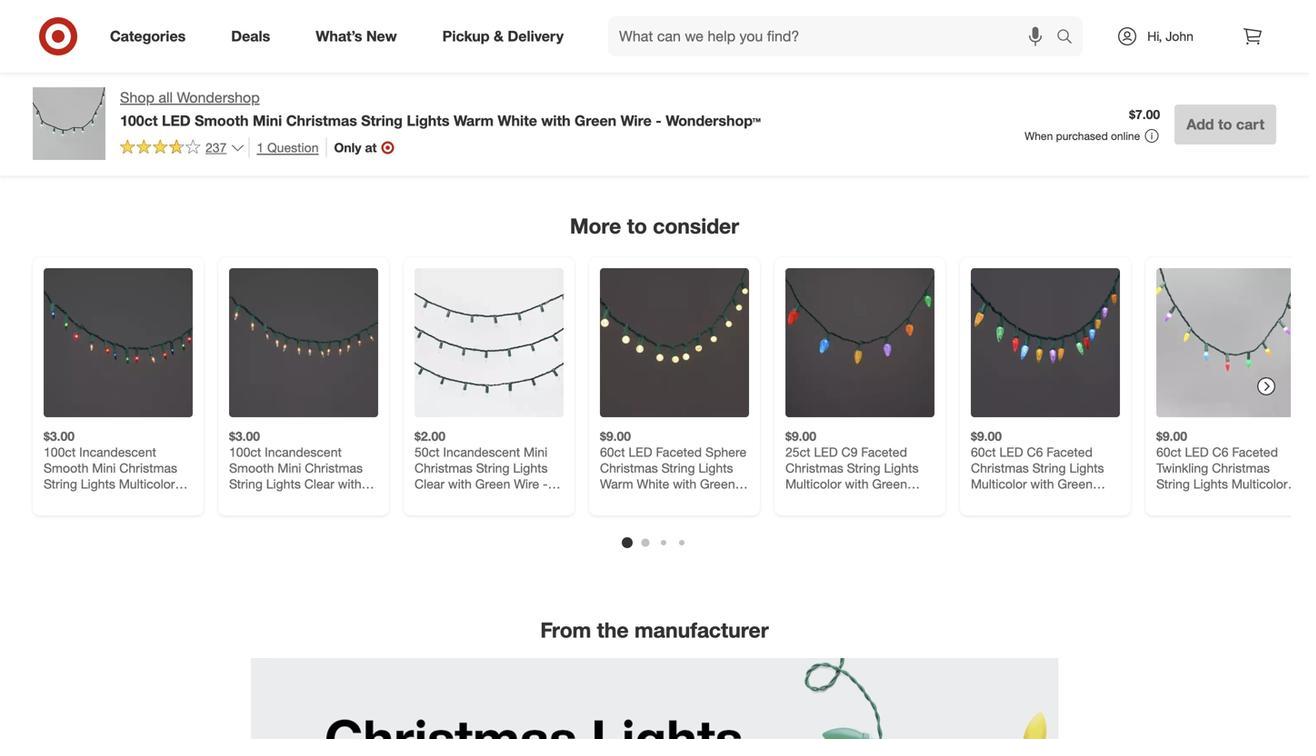 Task type: describe. For each thing, give the bounding box(es) containing it.
christmas inside 7' pre-lit lightly flocked douglas fir artificial christmas tree clear lights - wondershop™ add to cart
[[1157, 30, 1215, 46]]

100ct for $3.00 100ct incandescent smooth mini christmas string lights clear with green wire - wondershop™
[[229, 444, 261, 460]]

$7.00
[[1130, 106, 1161, 122]]

to right $7.00 at the right of the page
[[1219, 115, 1233, 133]]

drops inside ricola throat drops - honey lemon with echinacea - 45ct
[[679, 13, 714, 29]]

wondershop™ inside $9.00 25ct led c9 faceted christmas string lights multicolor with green wire - wondershop™
[[823, 492, 903, 508]]

with inside $2.00 50ct incandescent mini christmas string lights clear with green wire - wondershop™
[[448, 476, 472, 492]]

more to consider
[[570, 213, 740, 239]]

throat inside ricola throat drops - honey lemon with echinacea - 45ct
[[639, 13, 676, 29]]

max
[[454, 13, 478, 29]]

add inside 'ricola max throat care drops - honey lemon - 34ct add to cart'
[[423, 65, 444, 78]]

green inside $9.00 60ct led c6 faceted christmas string lights multicolor with green wire - wondershop™
[[1058, 476, 1093, 492]]

multicolor for $9.00 60ct led c6 faceted christmas string lights multicolor with green wire - wondershop™
[[971, 476, 1028, 492]]

tree
[[1219, 30, 1242, 46]]

from the manufacturer
[[541, 618, 769, 643]]

all
[[159, 89, 173, 106]]

headphones
[[44, 44, 117, 60]]

to down silver
[[818, 65, 828, 78]]

$2.00
[[415, 429, 446, 444]]

60ct led c6 faceted christmas string lights multicolor with green wire - wondershop™ image
[[971, 268, 1121, 418]]

cart inside the beats studio pro bluetooth wireless headphones add to cart
[[89, 65, 110, 78]]

$10 target giftcard with $40 health & beauty purchase
[[600, 0, 746, 26]]

lights inside $3.00 100ct incandescent smooth mini christmas string lights clear with green wire - wondershop™
[[266, 476, 301, 492]]

$3.00 100ct incandescent smooth mini christmas string lights clear with green wire - wondershop™
[[229, 429, 363, 524]]

bose portable smart speaker charging cradle - silver link
[[786, 0, 935, 46]]

incandescent for with
[[443, 444, 520, 460]]

$10
[[619, 0, 636, 13]]

white inside $9.00 60ct led faceted sphere christmas string lights warm white with green wire - wondershop™
[[637, 476, 670, 492]]

purchased
[[1057, 129, 1109, 143]]

string inside $9.00 25ct led c9 faceted christmas string lights multicolor with green wire - wondershop™
[[847, 460, 881, 476]]

- inside $2.00 50ct incandescent mini christmas string lights clear with green wire - wondershop™
[[543, 476, 548, 492]]

gel
[[229, 14, 249, 30]]

add inside owala freesip 24oz stainless steel water bottle add to cart
[[980, 65, 1000, 78]]

more
[[570, 213, 622, 239]]

wire inside $9.00 60ct led faceted sphere christmas string lights warm white with green wire - wondershop™
[[600, 492, 626, 508]]

stainless
[[971, 28, 1023, 44]]

to right more
[[627, 213, 647, 239]]

$2.00 50ct incandescent mini christmas string lights clear with green wire - wondershop™
[[415, 429, 548, 508]]

with inside $3.00 100ct incandescent smooth mini christmas string lights multicolor with green wire - wondershop™
[[44, 492, 67, 508]]

25ct
[[786, 444, 811, 460]]

lights inside $9.00 25ct led c9 faceted christmas string lights multicolor with green wire - wondershop™
[[884, 460, 919, 476]]

add inside 7' pre-lit lightly flocked douglas fir artificial christmas tree clear lights - wondershop™ add to cart
[[1165, 65, 1186, 78]]

charging
[[837, 14, 889, 30]]

with inside '$10 target giftcard with $40 health & beauty purchase'
[[716, 0, 737, 13]]

34ct
[[415, 44, 440, 60]]

drops inside 'ricola max throat care drops - honey lemon - 34ct add to cart'
[[415, 29, 449, 44]]

fir
[[1207, 14, 1221, 30]]

add down silver
[[794, 65, 815, 78]]

with inside $9.00 60ct led c6 faceted christmas string lights multicolor with green wire - wondershop™
[[1031, 476, 1055, 492]]

echinacea
[[600, 44, 659, 60]]

pickup
[[443, 27, 490, 45]]

ricola for honey
[[600, 13, 636, 29]]

100ct incandescent smooth mini christmas string lights multicolor with green wire - wondershop™ image
[[44, 268, 193, 418]]

what's new link
[[300, 16, 420, 56]]

search button
[[1049, 16, 1093, 60]]

to down black
[[261, 65, 272, 78]]

string inside $3.00 100ct incandescent smooth mini christmas string lights clear with green wire - wondershop™
[[229, 476, 263, 492]]

0 horizontal spatial &
[[494, 27, 504, 45]]

categories link
[[95, 16, 208, 56]]

45ct
[[671, 44, 697, 60]]

owala freesip 24oz stainless steel water bottle link
[[971, 0, 1121, 60]]

mini inside $3.00 100ct incandescent smooth mini christmas string lights clear with green wire - wondershop™
[[278, 460, 301, 476]]

freesip
[[1011, 12, 1054, 28]]

ricola max throat care drops - honey lemon - 34ct add to cart
[[415, 13, 549, 78]]

bottle
[[971, 44, 1005, 60]]

- inside $3.00 100ct incandescent smooth mini christmas string lights multicolor with green wire - wondershop™
[[138, 492, 143, 508]]

beauty
[[664, 13, 697, 26]]

& inside '$10 target giftcard with $40 health & beauty purchase'
[[654, 13, 661, 26]]

when purchased online
[[1025, 129, 1141, 143]]

$9.00 25ct led c9 faceted christmas string lights multicolor with green wire - wondershop™
[[786, 429, 919, 508]]

pickup & delivery
[[443, 27, 564, 45]]

green inside shop all wondershop 100ct led smooth mini christmas string lights warm white with green wire - wondershop™
[[575, 112, 617, 129]]

to inside 'ricola max throat care drops - honey lemon - 34ct add to cart'
[[447, 65, 457, 78]]

wondershop
[[177, 89, 260, 106]]

with inside shop all wondershop 100ct led smooth mini christmas string lights warm white with green wire - wondershop™
[[542, 112, 571, 129]]

wondershop™ inside shop all wondershop 100ct led smooth mini christmas string lights warm white with green wire - wondershop™
[[666, 112, 761, 129]]

1 question link
[[249, 137, 319, 158]]

lights inside 7' pre-lit lightly flocked douglas fir artificial christmas tree clear lights - wondershop™ add to cart
[[1157, 46, 1192, 62]]

wire inside shop all wondershop 100ct led smooth mini christmas string lights warm white with green wire - wondershop™
[[621, 112, 652, 129]]

multicolor for $3.00 100ct incandescent smooth mini christmas string lights multicolor with green wire - wondershop™
[[119, 476, 175, 492]]

health
[[621, 13, 651, 26]]

lit
[[1195, 0, 1205, 14]]

portable
[[819, 0, 867, 14]]

what's
[[316, 27, 362, 45]]

green inside the $9.00 60ct led c6 faceted twinkling christmas string lights multicolor with green wire - wondershop™
[[1184, 492, 1219, 508]]

lights inside the $9.00 60ct led c6 faceted twinkling christmas string lights multicolor with green wire - wondershop™
[[1194, 476, 1229, 492]]

green inside $3.00 100ct incandescent smooth mini christmas string lights clear with green wire - wondershop™
[[229, 492, 264, 508]]

studio
[[80, 12, 117, 28]]

string inside the $9.00 60ct led c6 faceted twinkling christmas string lights multicolor with green wire - wondershop™
[[1157, 476, 1191, 492]]

what's new
[[316, 27, 397, 45]]

bluetooth
[[44, 28, 99, 44]]

wondershop™ inside $2.00 50ct incandescent mini christmas string lights clear with green wire - wondershop™
[[415, 492, 494, 508]]

owala
[[971, 12, 1007, 28]]

- inside $9.00 60ct led faceted sphere christmas string lights warm white with green wire - wondershop™
[[629, 492, 634, 508]]

giftcard
[[672, 0, 713, 13]]

string inside shop all wondershop 100ct led smooth mini christmas string lights warm white with green wire - wondershop™
[[361, 112, 403, 129]]

christmas inside shop all wondershop 100ct led smooth mini christmas string lights warm white with green wire - wondershop™
[[286, 112, 357, 129]]

deals
[[231, 27, 270, 45]]

gel-
[[254, 0, 278, 14]]

christmas inside $2.00 50ct incandescent mini christmas string lights clear with green wire - wondershop™
[[415, 460, 473, 476]]

lights inside $9.00 60ct led c6 faceted christmas string lights multicolor with green wire - wondershop™
[[1070, 460, 1105, 476]]

incandescent for multicolor
[[79, 444, 156, 460]]

$9.00 60ct led c6 faceted christmas string lights multicolor with green wire - wondershop™
[[971, 429, 1105, 508]]

purchase
[[700, 13, 746, 26]]

50ct incandescent mini christmas string lights clear with green wire - wondershop™ image
[[415, 268, 564, 418]]

add to cart button for ricola max throat care drops - honey lemon - 34ct
[[415, 57, 490, 86]]

twinkling
[[1157, 460, 1209, 476]]

online
[[1112, 129, 1141, 143]]

ocity
[[278, 0, 306, 14]]

beats
[[44, 12, 77, 28]]

237
[[206, 139, 227, 155]]

lights inside $9.00 60ct led faceted sphere christmas string lights warm white with green wire - wondershop™
[[699, 460, 734, 476]]

add down echinacea
[[609, 65, 629, 78]]

led inside shop all wondershop 100ct led smooth mini christmas string lights warm white with green wire - wondershop™
[[162, 112, 191, 129]]

multicolor for $9.00 25ct led c9 faceted christmas string lights multicolor with green wire - wondershop™
[[786, 476, 842, 492]]

0.7mm
[[284, 14, 324, 30]]

multicolor inside the $9.00 60ct led c6 faceted twinkling christmas string lights multicolor with green wire - wondershop™
[[1232, 476, 1288, 492]]

medium
[[327, 14, 374, 30]]

wire inside $9.00 25ct led c9 faceted christmas string lights multicolor with green wire - wondershop™
[[786, 492, 811, 508]]

50ct
[[415, 444, 440, 460]]

wondershop™ inside $3.00 100ct incandescent smooth mini christmas string lights multicolor with green wire - wondershop™
[[44, 508, 123, 524]]

- inside $9.00 60ct led c6 faceted christmas string lights multicolor with green wire - wondershop™
[[1000, 492, 1005, 508]]

with inside $9.00 25ct led c9 faceted christmas string lights multicolor with green wire - wondershop™
[[846, 476, 869, 492]]

bose portable smart speaker charging cradle - silver
[[786, 0, 930, 46]]

honey inside 'ricola max throat care drops - honey lemon - 34ct add to cart'
[[461, 29, 498, 44]]

$9.00 for 60ct led c6 faceted twinkling christmas string lights multicolor with green wire - wondershop™
[[1157, 429, 1188, 444]]

speaker
[[786, 14, 833, 30]]

with inside ricola throat drops - honey lemon with echinacea - 45ct
[[683, 29, 707, 44]]

smooth inside shop all wondershop 100ct led smooth mini christmas string lights warm white with green wire - wondershop™
[[195, 112, 249, 129]]

add to cart button for beats studio pro bluetooth wireless headphones
[[44, 57, 119, 86]]

237 link
[[120, 137, 245, 159]]

lemon inside 'ricola max throat care drops - honey lemon - 34ct add to cart'
[[501, 29, 541, 44]]

wondershop™ inside $3.00 100ct incandescent smooth mini christmas string lights clear with green wire - wondershop™
[[229, 508, 308, 524]]

lights inside shop all wondershop 100ct led smooth mini christmas string lights warm white with green wire - wondershop™
[[407, 112, 450, 129]]

string inside $9.00 60ct led faceted sphere christmas string lights warm white with green wire - wondershop™
[[662, 460, 695, 476]]

consider
[[653, 213, 740, 239]]

$9.00 60ct led faceted sphere christmas string lights warm white with green wire - wondershop™
[[600, 429, 747, 508]]

24oz
[[1058, 12, 1085, 28]]

to inside 7' pre-lit lightly flocked douglas fir artificial christmas tree clear lights - wondershop™ add to cart
[[1189, 65, 1199, 78]]

green inside $2.00 50ct incandescent mini christmas string lights clear with green wire - wondershop™
[[476, 476, 511, 492]]

warm inside $9.00 60ct led faceted sphere christmas string lights warm white with green wire - wondershop™
[[600, 476, 634, 492]]

bic gel-ocity quick dry gel pens 0.7mm medium point black 4ct link
[[229, 0, 378, 46]]

smart
[[871, 0, 905, 14]]

mini inside $3.00 100ct incandescent smooth mini christmas string lights multicolor with green wire - wondershop™
[[92, 460, 116, 476]]

beats studio pro bluetooth wireless headphones add to cart
[[44, 12, 151, 78]]

from
[[541, 618, 591, 643]]

add inside the beats studio pro bluetooth wireless headphones add to cart
[[52, 65, 73, 78]]

clear inside $2.00 50ct incandescent mini christmas string lights clear with green wire - wondershop™
[[415, 476, 445, 492]]

add right $7.00 at the right of the page
[[1187, 115, 1215, 133]]

$40
[[600, 13, 618, 26]]

$3.00 for 100ct incandescent smooth mini christmas string lights multicolor with green wire - wondershop™
[[44, 429, 75, 444]]

only
[[334, 139, 362, 155]]

ricola throat drops - honey lemon with echinacea - 45ct
[[600, 13, 722, 60]]

beats studio pro bluetooth wireless headphones link
[[44, 0, 193, 60]]

shop
[[120, 89, 155, 106]]

- inside the $9.00 60ct led c6 faceted twinkling christmas string lights multicolor with green wire - wondershop™
[[1252, 492, 1257, 508]]

ricola max throat care drops - honey lemon - 34ct link
[[415, 0, 564, 60]]

add to cart for add to cart button under the health
[[609, 65, 667, 78]]

add to cart for add to cart button for bic gel-ocity quick dry gel pens 0.7mm medium point black 4ct
[[237, 65, 296, 78]]

What can we help you find? suggestions appear below search field
[[609, 16, 1062, 56]]

60ct for 60ct led c6 faceted twinkling christmas string lights multicolor with green wire - wondershop™
[[1157, 444, 1182, 460]]

wondershop™ inside $9.00 60ct led c6 faceted christmas string lights multicolor with green wire - wondershop™
[[1009, 492, 1088, 508]]

led for $9.00 25ct led c9 faceted christmas string lights multicolor with green wire - wondershop™
[[814, 444, 838, 460]]

christmas inside $9.00 60ct led c6 faceted christmas string lights multicolor with green wire - wondershop™
[[971, 460, 1029, 476]]

wondershop™ inside 7' pre-lit lightly flocked douglas fir artificial christmas tree clear lights - wondershop™ add to cart
[[1204, 46, 1283, 62]]



Task type: locate. For each thing, give the bounding box(es) containing it.
2 horizontal spatial clear
[[1246, 30, 1276, 46]]

to down pickup
[[447, 65, 457, 78]]

image of 100ct led smooth mini christmas string lights warm white with green wire - wondershop™ image
[[33, 87, 106, 160]]

c6 for christmas
[[1213, 444, 1229, 460]]

$3.00 100ct incandescent smooth mini christmas string lights multicolor with green wire - wondershop™
[[44, 429, 177, 524]]

cradle
[[892, 14, 930, 30]]

1 horizontal spatial &
[[654, 13, 661, 26]]

to down headphones
[[76, 65, 86, 78]]

to down john at right top
[[1189, 65, 1199, 78]]

faceted
[[656, 444, 702, 460], [862, 444, 908, 460], [1047, 444, 1093, 460], [1233, 444, 1279, 460]]

wireless
[[103, 28, 151, 44]]

1 horizontal spatial lemon
[[641, 29, 680, 44]]

1 horizontal spatial white
[[637, 476, 670, 492]]

c9
[[842, 444, 858, 460]]

multicolor inside $3.00 100ct incandescent smooth mini christmas string lights multicolor with green wire - wondershop™
[[119, 476, 175, 492]]

incandescent
[[79, 444, 156, 460], [265, 444, 342, 460], [443, 444, 520, 460]]

led inside $9.00 25ct led c9 faceted christmas string lights multicolor with green wire - wondershop™
[[814, 444, 838, 460]]

mini
[[253, 112, 282, 129], [524, 444, 548, 460], [92, 460, 116, 476], [278, 460, 301, 476]]

add to cart button down john at right top
[[1157, 57, 1232, 86]]

1 horizontal spatial warm
[[600, 476, 634, 492]]

artificial
[[1225, 14, 1271, 30]]

1 horizontal spatial 100ct
[[120, 112, 158, 129]]

add to cart right $7.00 at the right of the page
[[1187, 115, 1265, 133]]

bic gel-ocity quick dry gel pens 0.7mm medium point black 4ct
[[229, 0, 374, 46]]

string inside $9.00 60ct led c6 faceted christmas string lights multicolor with green wire - wondershop™
[[1033, 460, 1067, 476]]

add to cart button down the health
[[600, 57, 675, 86]]

bic
[[229, 0, 250, 14]]

to down the bottle
[[1003, 65, 1014, 78]]

0 horizontal spatial 100ct
[[44, 444, 76, 460]]

$9.00 for 25ct led c9 faceted christmas string lights multicolor with green wire - wondershop™
[[786, 429, 817, 444]]

faceted for 60ct led c6 faceted christmas string lights multicolor with green wire - wondershop™
[[1047, 444, 1093, 460]]

3 60ct from the left
[[1157, 444, 1182, 460]]

1 horizontal spatial drops
[[679, 13, 714, 29]]

search
[[1049, 29, 1093, 47]]

add to cart button down black
[[229, 57, 304, 86]]

to down echinacea
[[632, 65, 643, 78]]

pro
[[120, 12, 140, 28]]

honey inside ricola throat drops - honey lemon with echinacea - 45ct
[[600, 29, 637, 44]]

add down headphones
[[52, 65, 73, 78]]

-
[[717, 13, 722, 29], [453, 29, 458, 44], [544, 29, 549, 44], [786, 30, 791, 46], [663, 44, 668, 60], [1195, 46, 1200, 62], [656, 112, 662, 129], [543, 476, 548, 492], [138, 492, 143, 508], [297, 492, 302, 508], [629, 492, 634, 508], [815, 492, 820, 508], [1000, 492, 1005, 508], [1252, 492, 1257, 508]]

cart inside 7' pre-lit lightly flocked douglas fir artificial christmas tree clear lights - wondershop™ add to cart
[[1202, 65, 1224, 78]]

add to cart button
[[44, 57, 119, 86], [229, 57, 304, 86], [415, 57, 490, 86], [600, 57, 675, 86], [786, 57, 861, 86], [971, 57, 1046, 86], [1157, 57, 1232, 86], [1175, 104, 1277, 144]]

lights inside $3.00 100ct incandescent smooth mini christmas string lights multicolor with green wire - wondershop™
[[81, 476, 115, 492]]

2 horizontal spatial 100ct
[[229, 444, 261, 460]]

incandescent for clear
[[265, 444, 342, 460]]

hi,
[[1148, 28, 1163, 44]]

1 horizontal spatial throat
[[639, 13, 676, 29]]

60ct led c6 faceted twinkling christmas string lights multicolor with green wire - wondershop™ image
[[1157, 268, 1306, 418]]

25ct led c9 faceted christmas string lights multicolor with green wire - wondershop™ image
[[786, 268, 935, 418]]

christmas inside $3.00 100ct incandescent smooth mini christmas string lights multicolor with green wire - wondershop™
[[119, 460, 177, 476]]

categories
[[110, 27, 186, 45]]

string inside $2.00 50ct incandescent mini christmas string lights clear with green wire - wondershop™
[[476, 460, 510, 476]]

1 horizontal spatial 60ct
[[971, 444, 996, 460]]

white
[[498, 112, 537, 129], [637, 476, 670, 492]]

7' pre-lit lightly flocked douglas fir artificial christmas tree clear lights - wondershop™ add to cart
[[1157, 0, 1295, 78]]

wire inside the $9.00 60ct led c6 faceted twinkling christmas string lights multicolor with green wire - wondershop™
[[1223, 492, 1248, 508]]

warm
[[454, 112, 494, 129], [600, 476, 634, 492]]

add to cart for add to cart button right of $7.00 at the right of the page
[[1187, 115, 1265, 133]]

100ct inside shop all wondershop 100ct led smooth mini christmas string lights warm white with green wire - wondershop™
[[120, 112, 158, 129]]

at
[[365, 139, 377, 155]]

smooth inside $3.00 100ct incandescent smooth mini christmas string lights clear with green wire - wondershop™
[[229, 460, 274, 476]]

$3.00 for 100ct incandescent smooth mini christmas string lights clear with green wire - wondershop™
[[229, 429, 260, 444]]

2 horizontal spatial incandescent
[[443, 444, 520, 460]]

100ct incandescent smooth mini christmas string lights clear with green wire - wondershop™ image
[[229, 268, 378, 418]]

c6 for string
[[1027, 444, 1044, 460]]

green inside $9.00 25ct led c9 faceted christmas string lights multicolor with green wire - wondershop™
[[873, 476, 908, 492]]

2 $3.00 from the left
[[229, 429, 260, 444]]

add down hi, john
[[1165, 65, 1186, 78]]

add to cart for bose portable smart speaker charging cradle - silver add to cart button
[[794, 65, 853, 78]]

wondershop™ inside the $9.00 60ct led c6 faceted twinkling christmas string lights multicolor with green wire - wondershop™
[[1157, 508, 1236, 524]]

1 horizontal spatial incandescent
[[265, 444, 342, 460]]

add to cart button down silver
[[786, 57, 861, 86]]

cart inside owala freesip 24oz stainless steel water bottle add to cart
[[1017, 65, 1038, 78]]

pickup & delivery link
[[427, 16, 587, 56]]

$9.00 for 60ct led c6 faceted christmas string lights multicolor with green wire - wondershop™
[[971, 429, 1002, 444]]

christmas inside $3.00 100ct incandescent smooth mini christmas string lights clear with green wire - wondershop™
[[305, 460, 363, 476]]

0 horizontal spatial drops
[[415, 29, 449, 44]]

$9.00 inside $9.00 60ct led faceted sphere christmas string lights warm white with green wire - wondershop™
[[600, 429, 631, 444]]

faceted inside $9.00 25ct led c9 faceted christmas string lights multicolor with green wire - wondershop™
[[862, 444, 908, 460]]

60ct
[[600, 444, 625, 460], [971, 444, 996, 460], [1157, 444, 1182, 460]]

cart
[[89, 65, 110, 78], [275, 65, 296, 78], [460, 65, 482, 78], [646, 65, 667, 78], [831, 65, 853, 78], [1017, 65, 1038, 78], [1202, 65, 1224, 78], [1237, 115, 1265, 133]]

&
[[654, 13, 661, 26], [494, 27, 504, 45]]

1 horizontal spatial ricola
[[600, 13, 636, 29]]

2 lemon from the left
[[641, 29, 680, 44]]

1 ricola from the left
[[415, 13, 450, 29]]

dry
[[346, 0, 366, 14]]

1 horizontal spatial clear
[[415, 476, 445, 492]]

clear inside $3.00 100ct incandescent smooth mini christmas string lights clear with green wire - wondershop™
[[305, 476, 335, 492]]

1 horizontal spatial $3.00
[[229, 429, 260, 444]]

owala freesip 24oz stainless steel water bottle add to cart
[[971, 12, 1092, 78]]

2 incandescent from the left
[[265, 444, 342, 460]]

point
[[229, 30, 258, 46]]

1 question
[[257, 139, 319, 155]]

ricola up 34ct
[[415, 13, 450, 29]]

0 vertical spatial white
[[498, 112, 537, 129]]

- inside shop all wondershop 100ct led smooth mini christmas string lights warm white with green wire - wondershop™
[[656, 112, 662, 129]]

60ct inside $9.00 60ct led faceted sphere christmas string lights warm white with green wire - wondershop™
[[600, 444, 625, 460]]

3 incandescent from the left
[[443, 444, 520, 460]]

1 horizontal spatial honey
[[600, 29, 637, 44]]

1 lemon from the left
[[501, 29, 541, 44]]

c6 inside the $9.00 60ct led c6 faceted twinkling christmas string lights multicolor with green wire - wondershop™
[[1213, 444, 1229, 460]]

2 faceted from the left
[[862, 444, 908, 460]]

$3.00 inside $3.00 100ct incandescent smooth mini christmas string lights clear with green wire - wondershop™
[[229, 429, 260, 444]]

2 c6 from the left
[[1213, 444, 1229, 460]]

when
[[1025, 129, 1054, 143]]

john
[[1166, 28, 1194, 44]]

$9.00 60ct led c6 faceted twinkling christmas string lights multicolor with green wire - wondershop™
[[1157, 429, 1288, 524]]

0 vertical spatial warm
[[454, 112, 494, 129]]

target
[[639, 0, 669, 13]]

add down the bottle
[[980, 65, 1000, 78]]

4 faceted from the left
[[1233, 444, 1279, 460]]

mini inside shop all wondershop 100ct led smooth mini christmas string lights warm white with green wire - wondershop™
[[253, 112, 282, 129]]

green inside $3.00 100ct incandescent smooth mini christmas string lights multicolor with green wire - wondershop™
[[71, 492, 106, 508]]

with inside $9.00 60ct led faceted sphere christmas string lights warm white with green wire - wondershop™
[[673, 476, 697, 492]]

0 horizontal spatial $3.00
[[44, 429, 75, 444]]

4ct
[[297, 30, 315, 46]]

led inside the $9.00 60ct led c6 faceted twinkling christmas string lights multicolor with green wire - wondershop™
[[1186, 444, 1209, 460]]

add down 34ct
[[423, 65, 444, 78]]

smooth
[[195, 112, 249, 129], [44, 460, 89, 476], [229, 460, 274, 476]]

clear
[[1246, 30, 1276, 46], [305, 476, 335, 492], [415, 476, 445, 492]]

2 $9.00 from the left
[[786, 429, 817, 444]]

ricola up echinacea
[[600, 13, 636, 29]]

incandescent inside $3.00 100ct incandescent smooth mini christmas string lights clear with green wire - wondershop™
[[265, 444, 342, 460]]

100ct for $3.00 100ct incandescent smooth mini christmas string lights multicolor with green wire - wondershop™
[[44, 444, 76, 460]]

throat inside 'ricola max throat care drops - honey lemon - 34ct add to cart'
[[482, 13, 518, 29]]

faceted inside $9.00 60ct led faceted sphere christmas string lights warm white with green wire - wondershop™
[[656, 444, 702, 460]]

0 horizontal spatial ricola
[[415, 13, 450, 29]]

smooth for $3.00 100ct incandescent smooth mini christmas string lights clear with green wire - wondershop™
[[229, 460, 274, 476]]

only at
[[334, 139, 377, 155]]

2 multicolor from the left
[[786, 476, 842, 492]]

0 horizontal spatial 60ct
[[600, 444, 625, 460]]

shop all wondershop 100ct led smooth mini christmas string lights warm white with green wire - wondershop™
[[120, 89, 761, 129]]

green
[[575, 112, 617, 129], [476, 476, 511, 492], [700, 476, 736, 492], [873, 476, 908, 492], [1058, 476, 1093, 492], [71, 492, 106, 508], [229, 492, 264, 508], [1184, 492, 1219, 508]]

& right the health
[[654, 13, 661, 26]]

$9.00
[[600, 429, 631, 444], [786, 429, 817, 444], [971, 429, 1002, 444], [1157, 429, 1188, 444]]

wire inside $2.00 50ct incandescent mini christmas string lights clear with green wire - wondershop™
[[514, 476, 540, 492]]

1 horizontal spatial c6
[[1213, 444, 1229, 460]]

3 multicolor from the left
[[971, 476, 1028, 492]]

throat
[[482, 13, 518, 29], [639, 13, 676, 29]]

white inside shop all wondershop 100ct led smooth mini christmas string lights warm white with green wire - wondershop™
[[498, 112, 537, 129]]

c6
[[1027, 444, 1044, 460], [1213, 444, 1229, 460]]

1 honey from the left
[[461, 29, 498, 44]]

with inside the $9.00 60ct led c6 faceted twinkling christmas string lights multicolor with green wire - wondershop™
[[1157, 492, 1181, 508]]

1 60ct from the left
[[600, 444, 625, 460]]

string
[[361, 112, 403, 129], [476, 460, 510, 476], [662, 460, 695, 476], [847, 460, 881, 476], [1033, 460, 1067, 476], [44, 476, 77, 492], [229, 476, 263, 492], [1157, 476, 1191, 492]]

wire inside $9.00 60ct led c6 faceted christmas string lights multicolor with green wire - wondershop™
[[971, 492, 997, 508]]

christmas inside $9.00 25ct led c9 faceted christmas string lights multicolor with green wire - wondershop™
[[786, 460, 844, 476]]

add to cart down black
[[237, 65, 296, 78]]

faceted inside $9.00 60ct led c6 faceted christmas string lights multicolor with green wire - wondershop™
[[1047, 444, 1093, 460]]

7' pre-lit lightly flocked douglas fir artificial christmas tree clear lights - wondershop™ link
[[1157, 0, 1306, 62]]

- inside $9.00 25ct led c9 faceted christmas string lights multicolor with green wire - wondershop™
[[815, 492, 820, 508]]

2 throat from the left
[[639, 13, 676, 29]]

add to cart button for bose portable smart speaker charging cradle - silver
[[786, 57, 861, 86]]

1 $3.00 from the left
[[44, 429, 75, 444]]

ricola inside ricola throat drops - honey lemon with echinacea - 45ct
[[600, 13, 636, 29]]

lights inside $2.00 50ct incandescent mini christmas string lights clear with green wire - wondershop™
[[513, 460, 548, 476]]

100ct
[[120, 112, 158, 129], [44, 444, 76, 460], [229, 444, 261, 460]]

0 horizontal spatial honey
[[461, 29, 498, 44]]

cart inside 'ricola max throat care drops - honey lemon - 34ct add to cart'
[[460, 65, 482, 78]]

60ct inside the $9.00 60ct led c6 faceted twinkling christmas string lights multicolor with green wire - wondershop™
[[1157, 444, 1182, 460]]

led for $9.00 60ct led c6 faceted twinkling christmas string lights multicolor with green wire - wondershop™
[[1186, 444, 1209, 460]]

60ct for 60ct led faceted sphere christmas string lights warm white with green wire - wondershop™
[[600, 444, 625, 460]]

with inside $3.00 100ct incandescent smooth mini christmas string lights clear with green wire - wondershop™
[[338, 476, 362, 492]]

add to cart button down pickup
[[415, 57, 490, 86]]

4 $9.00 from the left
[[1157, 429, 1188, 444]]

lights
[[1157, 46, 1192, 62], [407, 112, 450, 129], [513, 460, 548, 476], [699, 460, 734, 476], [884, 460, 919, 476], [1070, 460, 1105, 476], [81, 476, 115, 492], [266, 476, 301, 492], [1194, 476, 1229, 492]]

60ct for 60ct led c6 faceted christmas string lights multicolor with green wire - wondershop™
[[971, 444, 996, 460]]

green inside $9.00 60ct led faceted sphere christmas string lights warm white with green wire - wondershop™
[[700, 476, 736, 492]]

multicolor inside $9.00 60ct led c6 faceted christmas string lights multicolor with green wire - wondershop™
[[971, 476, 1028, 492]]

bose
[[786, 0, 815, 14]]

ricola for drops
[[415, 13, 450, 29]]

lemon inside ricola throat drops - honey lemon with echinacea - 45ct
[[641, 29, 680, 44]]

drops up 45ct
[[679, 13, 714, 29]]

2 ricola from the left
[[600, 13, 636, 29]]

0 horizontal spatial white
[[498, 112, 537, 129]]

add to cart button for 7' pre-lit lightly flocked douglas fir artificial christmas tree clear lights - wondershop™
[[1157, 57, 1232, 86]]

1 $9.00 from the left
[[600, 429, 631, 444]]

mini inside $2.00 50ct incandescent mini christmas string lights clear with green wire - wondershop™
[[524, 444, 548, 460]]

add to cart button for owala freesip 24oz stainless steel water bottle
[[971, 57, 1046, 86]]

add to cart button right $7.00 at the right of the page
[[1175, 104, 1277, 144]]

100ct inside $3.00 100ct incandescent smooth mini christmas string lights multicolor with green wire - wondershop™
[[44, 444, 76, 460]]

to inside the beats studio pro bluetooth wireless headphones add to cart
[[76, 65, 86, 78]]

warm inside shop all wondershop 100ct led smooth mini christmas string lights warm white with green wire - wondershop™
[[454, 112, 494, 129]]

multicolor inside $9.00 25ct led c9 faceted christmas string lights multicolor with green wire - wondershop™
[[786, 476, 842, 492]]

pens
[[252, 14, 281, 30]]

drops
[[679, 13, 714, 29], [415, 29, 449, 44]]

$9.00 inside the $9.00 60ct led c6 faceted twinkling christmas string lights multicolor with green wire - wondershop™
[[1157, 429, 1188, 444]]

clear inside 7' pre-lit lightly flocked douglas fir artificial christmas tree clear lights - wondershop™ add to cart
[[1246, 30, 1276, 46]]

0 horizontal spatial throat
[[482, 13, 518, 29]]

4 multicolor from the left
[[1232, 476, 1288, 492]]

steel
[[1026, 28, 1055, 44]]

add to cart button for bic gel-ocity quick dry gel pens 0.7mm medium point black 4ct
[[229, 57, 304, 86]]

1 throat from the left
[[482, 13, 518, 29]]

- inside $3.00 100ct incandescent smooth mini christmas string lights clear with green wire - wondershop™
[[297, 492, 302, 508]]

1 multicolor from the left
[[119, 476, 175, 492]]

add to cart down echinacea
[[609, 65, 667, 78]]

led
[[162, 112, 191, 129], [629, 444, 653, 460], [814, 444, 838, 460], [1000, 444, 1024, 460], [1186, 444, 1209, 460]]

1 vertical spatial white
[[637, 476, 670, 492]]

faceted for 60ct led c6 faceted twinkling christmas string lights multicolor with green wire - wondershop™
[[1233, 444, 1279, 460]]

led for $9.00 60ct led c6 faceted christmas string lights multicolor with green wire - wondershop™
[[1000, 444, 1024, 460]]

1 faceted from the left
[[656, 444, 702, 460]]

0 horizontal spatial lemon
[[501, 29, 541, 44]]

2 horizontal spatial 60ct
[[1157, 444, 1182, 460]]

add to cart button down stainless
[[971, 57, 1046, 86]]

water
[[1058, 28, 1092, 44]]

1
[[257, 139, 264, 155]]

new
[[366, 27, 397, 45]]

- inside 7' pre-lit lightly flocked douglas fir artificial christmas tree clear lights - wondershop™ add to cart
[[1195, 46, 1200, 62]]

add down the point
[[237, 65, 258, 78]]

0 horizontal spatial clear
[[305, 476, 335, 492]]

incandescent inside $2.00 50ct incandescent mini christmas string lights clear with green wire - wondershop™
[[443, 444, 520, 460]]

deals link
[[216, 16, 293, 56]]

0 horizontal spatial c6
[[1027, 444, 1044, 460]]

with
[[716, 0, 737, 13], [683, 29, 707, 44], [542, 112, 571, 129], [338, 476, 362, 492], [448, 476, 472, 492], [673, 476, 697, 492], [846, 476, 869, 492], [1031, 476, 1055, 492], [44, 492, 67, 508], [1157, 492, 1181, 508]]

christmas inside $9.00 60ct led faceted sphere christmas string lights warm white with green wire - wondershop™
[[600, 460, 658, 476]]

wire inside $3.00 100ct incandescent smooth mini christmas string lights clear with green wire - wondershop™
[[268, 492, 293, 508]]

3 $9.00 from the left
[[971, 429, 1002, 444]]

$9.00 for 60ct led faceted sphere christmas string lights warm white with green wire - wondershop™
[[600, 429, 631, 444]]

ricola
[[415, 13, 450, 29], [600, 13, 636, 29]]

0 horizontal spatial warm
[[454, 112, 494, 129]]

faceted for 25ct led c9 faceted christmas string lights multicolor with green wire - wondershop™
[[862, 444, 908, 460]]

wire inside $3.00 100ct incandescent smooth mini christmas string lights multicolor with green wire - wondershop™
[[109, 492, 135, 508]]

christmas inside the $9.00 60ct led c6 faceted twinkling christmas string lights multicolor with green wire - wondershop™
[[1213, 460, 1271, 476]]

1 incandescent from the left
[[79, 444, 156, 460]]

hi, john
[[1148, 28, 1194, 44]]

string inside $3.00 100ct incandescent smooth mini christmas string lights multicolor with green wire - wondershop™
[[44, 476, 77, 492]]

sphere
[[706, 444, 747, 460]]

60ct led faceted sphere christmas string lights warm white with green wire - wondershop™ image
[[600, 268, 750, 418]]

2 60ct from the left
[[971, 444, 996, 460]]

wondershop™ inside $9.00 60ct led faceted sphere christmas string lights warm white with green wire - wondershop™
[[638, 492, 717, 508]]

1 vertical spatial &
[[494, 27, 504, 45]]

led for $9.00 60ct led faceted sphere christmas string lights warm white with green wire - wondershop™
[[629, 444, 653, 460]]

manufacturer
[[635, 618, 769, 643]]

1 c6 from the left
[[1027, 444, 1044, 460]]

3 faceted from the left
[[1047, 444, 1093, 460]]

question
[[267, 139, 319, 155]]

$3.00
[[44, 429, 75, 444], [229, 429, 260, 444]]

smooth for $3.00 100ct incandescent smooth mini christmas string lights multicolor with green wire - wondershop™
[[44, 460, 89, 476]]

drops left max
[[415, 29, 449, 44]]

the
[[597, 618, 629, 643]]

faceted inside the $9.00 60ct led c6 faceted twinkling christmas string lights multicolor with green wire - wondershop™
[[1233, 444, 1279, 460]]

- inside bose portable smart speaker charging cradle - silver
[[786, 30, 791, 46]]

2 honey from the left
[[600, 29, 637, 44]]

add to cart button down 'bluetooth'
[[44, 57, 119, 86]]

flocked
[[1249, 0, 1295, 14]]

0 horizontal spatial incandescent
[[79, 444, 156, 460]]

douglas
[[1157, 14, 1204, 30]]

add to cart down silver
[[794, 65, 853, 78]]

$9.00 inside $9.00 60ct led c6 faceted christmas string lights multicolor with green wire - wondershop™
[[971, 429, 1002, 444]]

christmas
[[1157, 30, 1215, 46], [286, 112, 357, 129], [119, 460, 177, 476], [305, 460, 363, 476], [415, 460, 473, 476], [600, 460, 658, 476], [786, 460, 844, 476], [971, 460, 1029, 476], [1213, 460, 1271, 476]]

& right pickup
[[494, 27, 504, 45]]

black
[[262, 30, 294, 46]]

delivery
[[508, 27, 564, 45]]

to inside owala freesip 24oz stainless steel water bottle add to cart
[[1003, 65, 1014, 78]]

1 vertical spatial warm
[[600, 476, 634, 492]]

lemon
[[501, 29, 541, 44], [641, 29, 680, 44]]

0 vertical spatial &
[[654, 13, 661, 26]]



Task type: vqa. For each thing, say whether or not it's contained in the screenshot.
SOUTH for $27.00
no



